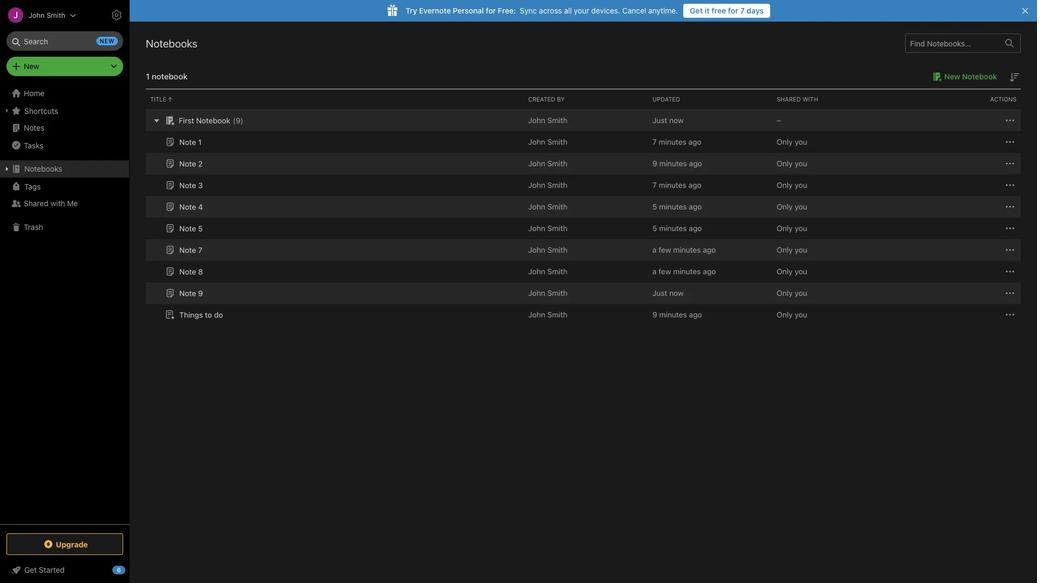 Task type: locate. For each thing, give the bounding box(es) containing it.
8 you from the top
[[795, 289, 807, 298]]

5
[[653, 202, 657, 211], [653, 224, 657, 233], [198, 224, 203, 233]]

john smith
[[29, 11, 65, 19], [528, 116, 567, 125], [528, 137, 567, 146], [528, 159, 567, 168], [528, 181, 567, 190], [528, 202, 567, 211], [528, 224, 567, 233], [528, 246, 567, 254], [528, 267, 567, 276], [528, 289, 567, 298], [528, 310, 567, 319]]

smith down note 8 row
[[547, 289, 567, 298]]

note down note 5
[[179, 246, 196, 255]]

6 only you from the top
[[777, 246, 807, 254]]

more actions field inside things to do row
[[1004, 308, 1017, 321]]

0 vertical spatial notebook
[[962, 72, 997, 81]]

0 vertical spatial just
[[653, 116, 667, 125]]

john inside note 1 row
[[528, 137, 545, 146]]

just now inside note 9 row
[[653, 289, 684, 298]]

john for note 4
[[528, 202, 545, 211]]

for inside button
[[728, 6, 738, 15]]

5 more actions image from the top
[[1004, 308, 1017, 321]]

9 inside things to do row
[[653, 310, 657, 319]]

1 vertical spatial new
[[944, 72, 960, 81]]

only inside note 3 row
[[777, 181, 793, 190]]

john for note 3
[[528, 181, 545, 190]]

john smith down note 4 row
[[528, 224, 567, 233]]

only you
[[777, 137, 807, 146], [777, 159, 807, 168], [777, 181, 807, 190], [777, 202, 807, 211], [777, 224, 807, 233], [777, 246, 807, 254], [777, 267, 807, 276], [777, 289, 807, 298], [777, 310, 807, 319]]

only you inside note 9 row
[[777, 289, 807, 298]]

9 only from the top
[[777, 310, 793, 319]]

only for note 9
[[777, 289, 793, 298]]

get
[[690, 6, 703, 15], [24, 566, 37, 575]]

note 4 button
[[164, 200, 203, 213]]

more actions field inside note 1 row
[[1004, 136, 1017, 149]]

only you inside note 1 row
[[777, 137, 807, 146]]

ago inside note 1 row
[[689, 137, 702, 146]]

now for –
[[669, 116, 684, 125]]

note left 3
[[179, 181, 196, 190]]

note for note 8
[[179, 267, 196, 276]]

1 vertical spatial just now
[[653, 289, 684, 298]]

1 more actions field from the top
[[1004, 114, 1017, 127]]

2 more actions image from the top
[[1004, 179, 1017, 192]]

7 note from the top
[[179, 267, 196, 276]]

0 vertical spatial notebooks
[[146, 37, 197, 49]]

more actions image for note 3
[[1004, 179, 1017, 192]]

6 you from the top
[[795, 246, 807, 254]]

sync
[[520, 6, 537, 15]]

notebook
[[962, 72, 997, 81], [196, 116, 230, 125]]

0 vertical spatial new
[[24, 62, 39, 71]]

a for note 8
[[653, 267, 657, 276]]

more actions image for note 1
[[1004, 136, 1017, 149]]

you
[[795, 137, 807, 146], [795, 159, 807, 168], [795, 181, 807, 190], [795, 202, 807, 211], [795, 224, 807, 233], [795, 246, 807, 254], [795, 267, 807, 276], [795, 289, 807, 298], [795, 310, 807, 319]]

new inside new notebook button
[[944, 72, 960, 81]]

john smith down note 5 row
[[528, 246, 567, 254]]

5 minutes ago for 4
[[653, 202, 702, 211]]

1 few from the top
[[659, 246, 671, 254]]

get left started
[[24, 566, 37, 575]]

more actions field for note 9
[[1004, 287, 1017, 300]]

9
[[236, 116, 240, 125], [653, 159, 657, 168], [198, 289, 203, 298], [653, 310, 657, 319]]

john
[[29, 11, 45, 19], [528, 116, 545, 125], [528, 137, 545, 146], [528, 159, 545, 168], [528, 181, 545, 190], [528, 202, 545, 211], [528, 224, 545, 233], [528, 246, 545, 254], [528, 267, 545, 276], [528, 289, 545, 298], [528, 310, 545, 319]]

1 only you from the top
[[777, 137, 807, 146]]

0 vertical spatial a
[[653, 246, 657, 254]]

only inside note 7 row
[[777, 246, 793, 254]]

note
[[179, 138, 196, 147], [179, 159, 196, 168], [179, 181, 196, 190], [179, 202, 196, 211], [179, 224, 196, 233], [179, 246, 196, 255], [179, 267, 196, 276], [179, 289, 196, 298]]

1 horizontal spatial get
[[690, 6, 703, 15]]

john smith inside note 8 row
[[528, 267, 567, 276]]

1 vertical spatial now
[[669, 289, 684, 298]]

actions
[[990, 96, 1017, 103]]

note inside "note 7" button
[[179, 246, 196, 255]]

3 only from the top
[[777, 181, 793, 190]]

1 horizontal spatial notebooks
[[146, 37, 197, 49]]

john smith down created by
[[528, 116, 567, 125]]

ago for note 2
[[689, 159, 702, 168]]

minutes
[[659, 137, 687, 146], [659, 159, 687, 168], [659, 181, 687, 190], [659, 202, 687, 211], [659, 224, 687, 233], [673, 246, 701, 254], [673, 267, 701, 276], [659, 310, 687, 319]]

john smith down note 3 row
[[528, 202, 567, 211]]

3 only you from the top
[[777, 181, 807, 190]]

smith
[[47, 11, 65, 19], [547, 116, 567, 125], [547, 137, 567, 146], [547, 159, 567, 168], [547, 181, 567, 190], [547, 202, 567, 211], [547, 224, 567, 233], [547, 246, 567, 254], [547, 267, 567, 276], [547, 289, 567, 298], [547, 310, 567, 319]]

3 you from the top
[[795, 181, 807, 190]]

things
[[179, 310, 203, 319]]

smith inside note 8 row
[[547, 267, 567, 276]]

smith down note 5 row
[[547, 246, 567, 254]]

only for note 7
[[777, 246, 793, 254]]

1 5 minutes ago from the top
[[653, 202, 702, 211]]

5 more actions field from the top
[[1004, 200, 1017, 213]]

a few minutes ago
[[653, 246, 716, 254], [653, 267, 716, 276]]

1 a few minutes ago from the top
[[653, 246, 716, 254]]

updated
[[653, 96, 680, 103]]

note 7 row
[[146, 239, 1021, 261]]

1 more actions image from the top
[[1004, 114, 1017, 127]]

more actions image inside note 9 row
[[1004, 287, 1017, 300]]

notebooks up notebook
[[146, 37, 197, 49]]

notebook inside button
[[962, 72, 997, 81]]

5 inside note 4 row
[[653, 202, 657, 211]]

1 horizontal spatial notebook
[[962, 72, 997, 81]]

get left it
[[690, 6, 703, 15]]

minutes inside note 8 row
[[673, 267, 701, 276]]

only inside the note 2 row
[[777, 159, 793, 168]]

notebooks link
[[0, 160, 129, 178]]

smith inside note 9 row
[[547, 289, 567, 298]]

smith down note 1 row
[[547, 159, 567, 168]]

10 more actions field from the top
[[1004, 308, 1017, 321]]

8 more actions field from the top
[[1004, 265, 1017, 278]]

john smith inside the note 2 row
[[528, 159, 567, 168]]

only for things to do
[[777, 310, 793, 319]]

new up home
[[24, 62, 39, 71]]

more actions field inside note 3 row
[[1004, 179, 1017, 192]]

4 only you from the top
[[777, 202, 807, 211]]

smith inside things to do row
[[547, 310, 567, 319]]

you for note 4
[[795, 202, 807, 211]]

2 just now from the top
[[653, 289, 684, 298]]

more actions field inside note 8 row
[[1004, 265, 1017, 278]]

4 you from the top
[[795, 202, 807, 211]]

smith down note 9 row
[[547, 310, 567, 319]]

0 horizontal spatial notebook
[[196, 116, 230, 125]]

smith down first notebook 'row'
[[547, 137, 567, 146]]

only inside note 5 row
[[777, 224, 793, 233]]

smith inside note 7 row
[[547, 246, 567, 254]]

4 note from the top
[[179, 202, 196, 211]]

1 vertical spatial notebook
[[196, 116, 230, 125]]

you inside note 4 row
[[795, 202, 807, 211]]

2 few from the top
[[659, 267, 671, 276]]

1 left notebook
[[146, 72, 150, 81]]

john inside the note 2 row
[[528, 159, 545, 168]]

ago inside note 5 row
[[689, 224, 702, 233]]

0 horizontal spatial notebooks
[[24, 164, 62, 173]]

just for –
[[653, 116, 667, 125]]

smith down by at the top right of page
[[547, 116, 567, 125]]

2 note from the top
[[179, 159, 196, 168]]

new up actions button
[[944, 72, 960, 81]]

ago inside note 8 row
[[703, 267, 716, 276]]

note 8 row
[[146, 261, 1021, 283]]

few inside note 8 row
[[659, 267, 671, 276]]

minutes for note 1
[[659, 137, 687, 146]]

a inside note 7 row
[[653, 246, 657, 254]]

note left 2
[[179, 159, 196, 168]]

more actions image for note 8
[[1004, 265, 1017, 278]]

0 vertical spatial now
[[669, 116, 684, 125]]

5 only from the top
[[777, 224, 793, 233]]

more actions image
[[1004, 136, 1017, 149], [1004, 157, 1017, 170], [1004, 244, 1017, 257], [1004, 265, 1017, 278], [1004, 287, 1017, 300]]

john inside note 4 row
[[528, 202, 545, 211]]

john inside note 7 row
[[528, 246, 545, 254]]

more actions field for note 1
[[1004, 136, 1017, 149]]

you inside note 9 row
[[795, 289, 807, 298]]

0 horizontal spatial get
[[24, 566, 37, 575]]

1 horizontal spatial new
[[944, 72, 960, 81]]

ago for note 5
[[689, 224, 702, 233]]

0 horizontal spatial for
[[486, 6, 496, 15]]

smith down the note 2 row
[[547, 181, 567, 190]]

0 vertical spatial 9 minutes ago
[[653, 159, 702, 168]]

0 vertical spatial a few minutes ago
[[653, 246, 716, 254]]

1 7 minutes ago from the top
[[653, 137, 702, 146]]

0 vertical spatial few
[[659, 246, 671, 254]]

you inside note 7 row
[[795, 246, 807, 254]]

note inside note 8 button
[[179, 267, 196, 276]]

row group
[[146, 110, 1021, 326]]

8
[[198, 267, 203, 276]]

2 more actions image from the top
[[1004, 157, 1017, 170]]

1 horizontal spatial for
[[728, 6, 738, 15]]

note 3
[[179, 181, 203, 190]]

get for get started
[[24, 566, 37, 575]]

shared
[[777, 96, 801, 103]]

7 only from the top
[[777, 267, 793, 276]]

row group containing john smith
[[146, 110, 1021, 326]]

0 vertical spatial 7 minutes ago
[[653, 137, 702, 146]]

1 vertical spatial 5 minutes ago
[[653, 224, 702, 233]]

1 just from the top
[[653, 116, 667, 125]]

smith inside note 4 row
[[547, 202, 567, 211]]

5 minutes ago for 5
[[653, 224, 702, 233]]

3
[[198, 181, 203, 190]]

get for get it free for 7 days
[[690, 6, 703, 15]]

more actions field for note 8
[[1004, 265, 1017, 278]]

3 more actions image from the top
[[1004, 200, 1017, 213]]

More actions field
[[1004, 114, 1017, 127], [1004, 136, 1017, 149], [1004, 157, 1017, 170], [1004, 179, 1017, 192], [1004, 200, 1017, 213], [1004, 222, 1017, 235], [1004, 244, 1017, 257], [1004, 265, 1017, 278], [1004, 287, 1017, 300], [1004, 308, 1017, 321]]

1 vertical spatial 9 minutes ago
[[653, 310, 702, 319]]

john smith for note 9
[[528, 289, 567, 298]]

tasks button
[[0, 137, 129, 154]]

you for things to do
[[795, 310, 807, 319]]

only inside things to do row
[[777, 310, 793, 319]]

3 note from the top
[[179, 181, 196, 190]]

note 9 row
[[146, 283, 1021, 304]]

try evernote personal for free: sync across all your devices. cancel anytime.
[[406, 6, 678, 15]]

smith inside note 1 row
[[547, 137, 567, 146]]

1 vertical spatial 1
[[198, 138, 202, 147]]

smith inside note 5 row
[[547, 224, 567, 233]]

note 5 button
[[164, 222, 203, 235]]

note 8 button
[[164, 265, 203, 278]]

1 now from the top
[[669, 116, 684, 125]]

more actions image inside note 4 row
[[1004, 200, 1017, 213]]

it
[[705, 6, 710, 15]]

2 only you from the top
[[777, 159, 807, 168]]

just inside first notebook 'row'
[[653, 116, 667, 125]]

notebook up actions button
[[962, 72, 997, 81]]

1 just now from the top
[[653, 116, 684, 125]]

1 note from the top
[[179, 138, 196, 147]]

actions button
[[897, 90, 1021, 109]]

only you inside things to do row
[[777, 310, 807, 319]]

new
[[24, 62, 39, 71], [944, 72, 960, 81]]

5 minutes ago
[[653, 202, 702, 211], [653, 224, 702, 233]]

9 minutes ago
[[653, 159, 702, 168], [653, 310, 702, 319]]

smith down note 4 row
[[547, 224, 567, 233]]

upgrade button
[[6, 534, 123, 555]]

minutes inside note 7 row
[[673, 246, 701, 254]]

1 vertical spatial a few minutes ago
[[653, 267, 716, 276]]

1 up 2
[[198, 138, 202, 147]]

9 you from the top
[[795, 310, 807, 319]]

tree
[[0, 85, 130, 524]]

4 more actions image from the top
[[1004, 222, 1017, 235]]

7 only you from the top
[[777, 267, 807, 276]]

just now inside first notebook 'row'
[[653, 116, 684, 125]]

smith for note 8
[[547, 267, 567, 276]]

8 note from the top
[[179, 289, 196, 298]]

7
[[740, 6, 745, 15], [653, 137, 657, 146], [653, 181, 657, 190], [198, 246, 202, 255]]

2 9 minutes ago from the top
[[653, 310, 702, 319]]

new inside new popup button
[[24, 62, 39, 71]]

title
[[150, 96, 166, 103]]

notebooks
[[146, 37, 197, 49], [24, 164, 62, 173]]

smith for note 9
[[547, 289, 567, 298]]

notebook left "("
[[196, 116, 230, 125]]

john smith down first notebook 'row'
[[528, 137, 567, 146]]

2 7 minutes ago from the top
[[653, 181, 702, 190]]

for for free:
[[486, 6, 496, 15]]

ago for note 4
[[689, 202, 702, 211]]

first
[[179, 116, 194, 125]]

only you inside note 8 row
[[777, 267, 807, 276]]

1 vertical spatial get
[[24, 566, 37, 575]]

2 you from the top
[[795, 159, 807, 168]]

7 you from the top
[[795, 267, 807, 276]]

7 minutes ago inside note 1 row
[[653, 137, 702, 146]]

0 vertical spatial 1
[[146, 72, 150, 81]]

note for note 2
[[179, 159, 196, 168]]

john inside note 5 row
[[528, 224, 545, 233]]

note inside note 9 button
[[179, 289, 196, 298]]

1 notebook
[[146, 72, 188, 81]]

note inside button
[[179, 159, 196, 168]]

john smith down note 1 row
[[528, 159, 567, 168]]

just
[[653, 116, 667, 125], [653, 289, 667, 298]]

just now for –
[[653, 116, 684, 125]]

3 more actions image from the top
[[1004, 244, 1017, 257]]

note up note 7 at the top left of page
[[179, 224, 196, 233]]

9 more actions field from the top
[[1004, 287, 1017, 300]]

1 only from the top
[[777, 137, 793, 146]]

7 minutes ago inside note 3 row
[[653, 181, 702, 190]]

2 a few minutes ago from the top
[[653, 267, 716, 276]]

only you inside note 7 row
[[777, 246, 807, 254]]

2 more actions field from the top
[[1004, 136, 1017, 149]]

2 a from the top
[[653, 267, 657, 276]]

5 only you from the top
[[777, 224, 807, 233]]

minutes for note 2
[[659, 159, 687, 168]]

8 only from the top
[[777, 289, 793, 298]]

0 vertical spatial get
[[690, 6, 703, 15]]

you inside note 8 row
[[795, 267, 807, 276]]

note inside note 4 button
[[179, 202, 196, 211]]

john smith down note 7 row
[[528, 267, 567, 276]]

notebook for new
[[962, 72, 997, 81]]

1 horizontal spatial 1
[[198, 138, 202, 147]]

9 minutes ago inside things to do row
[[653, 310, 702, 319]]

1 vertical spatial 7 minutes ago
[[653, 181, 702, 190]]

note inside note 3 button
[[179, 181, 196, 190]]

note left "8"
[[179, 267, 196, 276]]

now inside note 9 row
[[669, 289, 684, 298]]

note left 4
[[179, 202, 196, 211]]

4 more actions field from the top
[[1004, 179, 1017, 192]]

0 vertical spatial just now
[[653, 116, 684, 125]]

9 minutes ago inside the note 2 row
[[653, 159, 702, 168]]

5 you from the top
[[795, 224, 807, 233]]

only inside note 8 row
[[777, 267, 793, 276]]

smith down note 7 row
[[547, 267, 567, 276]]

smith up search text field at left
[[47, 11, 65, 19]]

6 note from the top
[[179, 246, 196, 255]]

shared with
[[777, 96, 818, 103]]

ago inside note 3 row
[[689, 181, 702, 190]]

5 note from the top
[[179, 224, 196, 233]]

note for note 1
[[179, 138, 196, 147]]

more actions image inside the note 2 row
[[1004, 157, 1017, 170]]

2 now from the top
[[669, 289, 684, 298]]

john smith for note 5
[[528, 224, 567, 233]]

1 more actions image from the top
[[1004, 136, 1017, 149]]

note 2 row
[[146, 153, 1021, 174]]

john smith for note 1
[[528, 137, 567, 146]]

john smith down note 9 row
[[528, 310, 567, 319]]

just now
[[653, 116, 684, 125], [653, 289, 684, 298]]

minutes inside note 1 row
[[659, 137, 687, 146]]

1 vertical spatial notebooks
[[24, 164, 62, 173]]

note down note 8
[[179, 289, 196, 298]]

ago
[[689, 137, 702, 146], [689, 159, 702, 168], [689, 181, 702, 190], [689, 202, 702, 211], [689, 224, 702, 233], [703, 246, 716, 254], [703, 267, 716, 276], [689, 310, 702, 319]]

john smith down note 8 row
[[528, 289, 567, 298]]

john inside field
[[29, 11, 45, 19]]

7 inside note 3 row
[[653, 181, 657, 190]]

john smith down the note 2 row
[[528, 181, 567, 190]]

7 minutes ago
[[653, 137, 702, 146], [653, 181, 702, 190]]

2 5 minutes ago from the top
[[653, 224, 702, 233]]

2 for from the left
[[728, 6, 738, 15]]

notebooks up tags
[[24, 164, 62, 173]]

john smith inside john smith field
[[29, 11, 65, 19]]

0 vertical spatial 5 minutes ago
[[653, 202, 702, 211]]

created by button
[[524, 90, 648, 109]]

john smith inside note 4 row
[[528, 202, 567, 211]]

7 inside row
[[198, 246, 202, 255]]

8 only you from the top
[[777, 289, 807, 298]]

7 more actions field from the top
[[1004, 244, 1017, 257]]

0 horizontal spatial new
[[24, 62, 39, 71]]

title button
[[146, 90, 524, 109]]

1 vertical spatial a
[[653, 267, 657, 276]]

you inside note 1 row
[[795, 137, 807, 146]]

minutes inside note 5 row
[[659, 224, 687, 233]]

smith for note 1
[[547, 137, 567, 146]]

5 minutes ago inside note 4 row
[[653, 202, 702, 211]]

note down the first
[[179, 138, 196, 147]]

more actions field for note 3
[[1004, 179, 1017, 192]]

3 more actions field from the top
[[1004, 157, 1017, 170]]

more actions field inside note 5 row
[[1004, 222, 1017, 235]]

john smith for note 2
[[528, 159, 567, 168]]

john smith up search text field at left
[[29, 11, 65, 19]]

Search text field
[[14, 31, 116, 51]]

for left free:
[[486, 6, 496, 15]]

notes
[[24, 123, 44, 132]]

1 you from the top
[[795, 137, 807, 146]]

1 for from the left
[[486, 6, 496, 15]]

4 more actions image from the top
[[1004, 265, 1017, 278]]

9 inside button
[[198, 289, 203, 298]]

john smith inside things to do row
[[528, 310, 567, 319]]

minutes inside things to do row
[[659, 310, 687, 319]]

only you inside note 5 row
[[777, 224, 807, 233]]

a few minutes ago for 8
[[653, 267, 716, 276]]

few
[[659, 246, 671, 254], [659, 267, 671, 276]]

1 a from the top
[[653, 246, 657, 254]]

new notebook button
[[929, 70, 997, 83]]

1 vertical spatial just
[[653, 289, 667, 298]]

)
[[240, 116, 243, 125]]

get inside button
[[690, 6, 703, 15]]

note 9 button
[[164, 287, 203, 300]]

only you inside note 4 row
[[777, 202, 807, 211]]

only
[[777, 137, 793, 146], [777, 159, 793, 168], [777, 181, 793, 190], [777, 202, 793, 211], [777, 224, 793, 233], [777, 246, 793, 254], [777, 267, 793, 276], [777, 289, 793, 298], [777, 310, 793, 319]]

notebooks element
[[130, 22, 1037, 583]]

john for note 8
[[528, 267, 545, 276]]

smith inside the note 2 row
[[547, 159, 567, 168]]

minutes for note 5
[[659, 224, 687, 233]]

7 minutes ago for 1
[[653, 137, 702, 146]]

4 only from the top
[[777, 202, 793, 211]]

john smith inside note 5 row
[[528, 224, 567, 233]]

you inside the note 2 row
[[795, 159, 807, 168]]

ago inside things to do row
[[689, 310, 702, 319]]

6 more actions field from the top
[[1004, 222, 1017, 235]]

9 only you from the top
[[777, 310, 807, 319]]

few inside note 7 row
[[659, 246, 671, 254]]

more actions image inside note 8 row
[[1004, 265, 1017, 278]]

smith for things to do
[[547, 310, 567, 319]]

more actions image for things to do
[[1004, 308, 1017, 321]]

for right free
[[728, 6, 738, 15]]

more actions field inside note 7 row
[[1004, 244, 1017, 257]]

note 2 button
[[164, 157, 203, 170]]

1 vertical spatial few
[[659, 267, 671, 276]]

1 9 minutes ago from the top
[[653, 159, 702, 168]]

now
[[669, 116, 684, 125], [669, 289, 684, 298]]

now for only you
[[669, 289, 684, 298]]

new
[[100, 38, 115, 45]]

5 more actions image from the top
[[1004, 287, 1017, 300]]

first notebook ( 9 )
[[179, 116, 243, 125]]

more actions image inside note 5 row
[[1004, 222, 1017, 235]]

john for note 5
[[528, 224, 545, 233]]

only inside note 4 row
[[777, 202, 793, 211]]

a
[[653, 246, 657, 254], [653, 267, 657, 276]]

2 just from the top
[[653, 289, 667, 298]]

shared with me
[[24, 199, 78, 208]]

smith down note 3 row
[[547, 202, 567, 211]]

john inside note 9 row
[[528, 289, 545, 298]]

2 only from the top
[[777, 159, 793, 168]]

6 only from the top
[[777, 246, 793, 254]]

more actions image
[[1004, 114, 1017, 127], [1004, 179, 1017, 192], [1004, 200, 1017, 213], [1004, 222, 1017, 235], [1004, 308, 1017, 321]]

only you inside note 3 row
[[777, 181, 807, 190]]



Task type: vqa. For each thing, say whether or not it's contained in the screenshot.


Task type: describe. For each thing, give the bounding box(es) containing it.
get started
[[24, 566, 65, 575]]

5 for note 4
[[653, 202, 657, 211]]

9 minutes ago for things to do
[[653, 310, 702, 319]]

for for 7
[[728, 6, 738, 15]]

few for note 7
[[659, 246, 671, 254]]

shared with button
[[772, 90, 897, 109]]

things to do button
[[164, 308, 223, 321]]

john smith for note 8
[[528, 267, 567, 276]]

with
[[51, 199, 65, 208]]

more actions field for things to do
[[1004, 308, 1017, 321]]

all
[[564, 6, 572, 15]]

9 minutes ago for note 2
[[653, 159, 702, 168]]

more actions field inside first notebook 'row'
[[1004, 114, 1017, 127]]

home link
[[0, 85, 130, 102]]

only for note 5
[[777, 224, 793, 233]]

note for note 7
[[179, 246, 196, 255]]

notebook
[[152, 72, 188, 81]]

try
[[406, 6, 417, 15]]

smith for note 3
[[547, 181, 567, 190]]

smith for note 2
[[547, 159, 567, 168]]

minutes for things to do
[[659, 310, 687, 319]]

only you for things to do
[[777, 310, 807, 319]]

do
[[214, 310, 223, 319]]

more actions field for note 7
[[1004, 244, 1017, 257]]

trash
[[24, 223, 43, 232]]

note for note 3
[[179, 181, 196, 190]]

only you for note 1
[[777, 137, 807, 146]]

to
[[205, 310, 212, 319]]

only you for note 7
[[777, 246, 807, 254]]

more actions image for note 7
[[1004, 244, 1017, 257]]

john for note 7
[[528, 246, 545, 254]]

only you for note 2
[[777, 159, 807, 168]]

more actions image for note 4
[[1004, 200, 1017, 213]]

more actions field for note 4
[[1004, 200, 1017, 213]]

john smith inside first notebook 'row'
[[528, 116, 567, 125]]

john smith for note 4
[[528, 202, 567, 211]]

started
[[39, 566, 65, 575]]

note 5
[[179, 224, 203, 233]]

a few minutes ago for 7
[[653, 246, 716, 254]]

anytime.
[[648, 6, 678, 15]]

Sort field
[[1008, 70, 1021, 84]]

only you for note 4
[[777, 202, 807, 211]]

2
[[198, 159, 203, 168]]

you for note 7
[[795, 246, 807, 254]]

john smith for note 3
[[528, 181, 567, 190]]

only for note 1
[[777, 137, 793, 146]]

created by
[[528, 96, 565, 103]]

Find Notebooks… text field
[[906, 34, 999, 52]]

new for new notebook
[[944, 72, 960, 81]]

only you for note 8
[[777, 267, 807, 276]]

minutes for note 3
[[659, 181, 687, 190]]

shortcuts button
[[0, 102, 129, 119]]

your
[[574, 6, 589, 15]]

more actions field for note 5
[[1004, 222, 1017, 235]]

smith inside field
[[47, 11, 65, 19]]

5 inside button
[[198, 224, 203, 233]]

tags button
[[0, 178, 129, 195]]

you for note 1
[[795, 137, 807, 146]]

Help and Learning task checklist field
[[0, 562, 130, 579]]

note 9
[[179, 289, 203, 298]]

0 horizontal spatial 1
[[146, 72, 150, 81]]

only for note 2
[[777, 159, 793, 168]]

only you for note 5
[[777, 224, 807, 233]]

ago for note 1
[[689, 137, 702, 146]]

note 4 row
[[146, 196, 1021, 218]]

arrow image
[[150, 114, 163, 127]]

ago for note 3
[[689, 181, 702, 190]]

devices.
[[591, 6, 620, 15]]

7 inside note 1 row
[[653, 137, 657, 146]]

only you for note 3
[[777, 181, 807, 190]]

Account field
[[0, 4, 76, 26]]

1 inside button
[[198, 138, 202, 147]]

note 7 button
[[164, 244, 202, 257]]

you for note 9
[[795, 289, 807, 298]]

click to collapse image
[[126, 563, 134, 576]]

more actions image for note 5
[[1004, 222, 1017, 235]]

created
[[528, 96, 555, 103]]

more actions image inside first notebook 'row'
[[1004, 114, 1017, 127]]

with
[[803, 96, 818, 103]]

a for note 7
[[653, 246, 657, 254]]

new button
[[6, 57, 123, 76]]

john for note 1
[[528, 137, 545, 146]]

notebooks inside tree
[[24, 164, 62, 173]]

more actions image for note 2
[[1004, 157, 1017, 170]]

free
[[712, 6, 726, 15]]

more actions image for note 9
[[1004, 287, 1017, 300]]

smith for note 5
[[547, 224, 567, 233]]

upgrade
[[56, 540, 88, 549]]

minutes for note 4
[[659, 202, 687, 211]]

settings image
[[110, 9, 123, 22]]

shortcuts
[[24, 106, 58, 115]]

get it free for 7 days button
[[683, 4, 770, 18]]

john for note 9
[[528, 289, 545, 298]]

note 3 row
[[146, 174, 1021, 196]]

ago inside note 7 row
[[703, 246, 716, 254]]

–
[[777, 116, 781, 125]]

only for note 4
[[777, 202, 793, 211]]

john inside first notebook 'row'
[[528, 116, 545, 125]]

shared with me link
[[0, 195, 129, 212]]

evernote
[[419, 6, 451, 15]]

trash link
[[0, 219, 129, 236]]

only for note 3
[[777, 181, 793, 190]]

tags
[[24, 182, 41, 191]]

note for note 9
[[179, 289, 196, 298]]

4
[[198, 202, 203, 211]]

new notebook
[[944, 72, 997, 81]]

note 3 button
[[164, 179, 203, 192]]

things to do
[[179, 310, 223, 319]]

shared
[[24, 199, 48, 208]]

note 1
[[179, 138, 202, 147]]

9 inside the note 2 row
[[653, 159, 657, 168]]

smith for note 4
[[547, 202, 567, 211]]

smith for note 7
[[547, 246, 567, 254]]

sort options image
[[1008, 71, 1021, 84]]

new for new
[[24, 62, 39, 71]]

note 4
[[179, 202, 203, 211]]

6
[[117, 567, 121, 574]]

cancel
[[622, 6, 646, 15]]

expand notebooks image
[[3, 165, 11, 173]]

note 5 row
[[146, 218, 1021, 239]]

tree containing home
[[0, 85, 130, 524]]

row group inside the notebooks element
[[146, 110, 1021, 326]]

notes link
[[0, 119, 129, 137]]

more actions field for note 2
[[1004, 157, 1017, 170]]

note 8
[[179, 267, 203, 276]]

only you for note 9
[[777, 289, 807, 298]]

note 1 button
[[164, 136, 202, 149]]

9 inside first notebook 'row'
[[236, 116, 240, 125]]

only for note 8
[[777, 267, 793, 276]]

7 minutes ago for 3
[[653, 181, 702, 190]]

just now for only you
[[653, 289, 684, 298]]

days
[[747, 6, 764, 15]]

5 for note 5
[[653, 224, 657, 233]]

smith inside first notebook 'row'
[[547, 116, 567, 125]]

first notebook row
[[146, 110, 1021, 131]]

get it free for 7 days
[[690, 6, 764, 15]]

tasks
[[24, 141, 43, 150]]

you for note 3
[[795, 181, 807, 190]]

personal
[[453, 6, 484, 15]]

few for note 8
[[659, 267, 671, 276]]

note for note 5
[[179, 224, 196, 233]]

note for note 4
[[179, 202, 196, 211]]

john smith for note 7
[[528, 246, 567, 254]]

just for only you
[[653, 289, 667, 298]]

across
[[539, 6, 562, 15]]

(
[[233, 116, 236, 125]]

note 2
[[179, 159, 203, 168]]

notebook for first
[[196, 116, 230, 125]]

note 7
[[179, 246, 202, 255]]

by
[[557, 96, 565, 103]]

updated button
[[648, 90, 772, 109]]

you for note 2
[[795, 159, 807, 168]]

me
[[67, 199, 78, 208]]

john smith for things to do
[[528, 310, 567, 319]]

note 1 row
[[146, 131, 1021, 153]]

new search field
[[14, 31, 118, 51]]

things to do row
[[146, 304, 1021, 326]]

home
[[24, 89, 44, 98]]

free:
[[498, 6, 516, 15]]

you for note 5
[[795, 224, 807, 233]]



